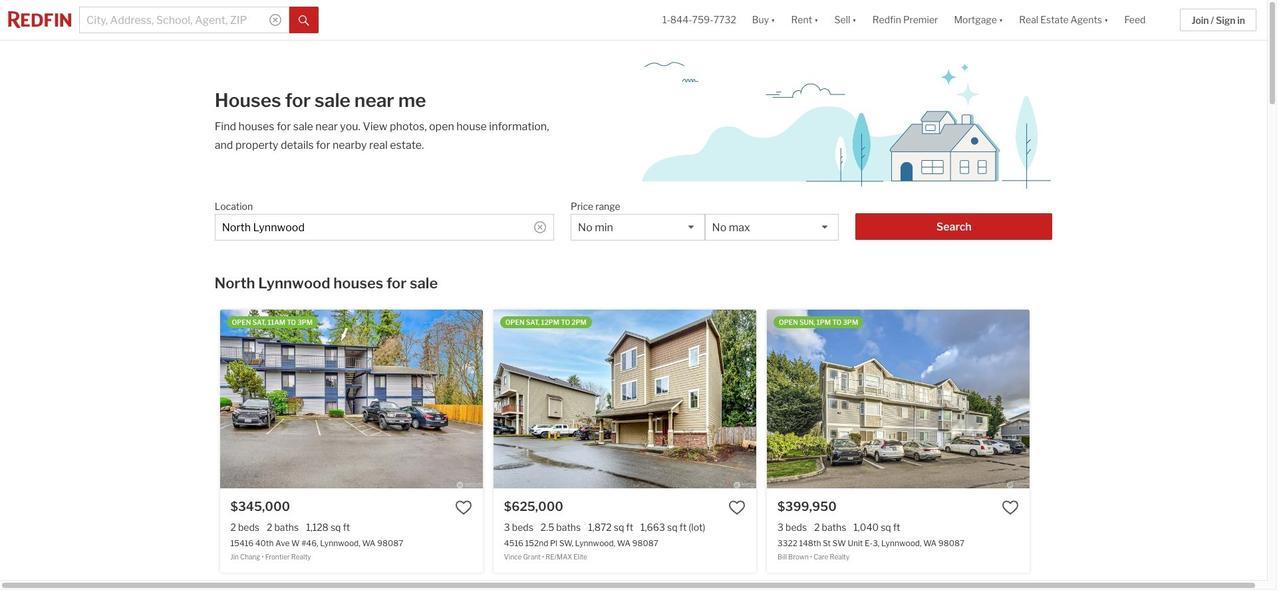 Task type: locate. For each thing, give the bounding box(es) containing it.
1 photo of 3322 148th st sw unit e-3, lynnwood, wa 98087 image from the left
[[767, 310, 1030, 489]]

favorite button image
[[455, 499, 472, 517], [728, 499, 746, 517]]

2 favorite button image from the left
[[728, 499, 746, 517]]

search input image for city, address, school, agent, zip search field to the bottom
[[534, 221, 546, 233]]

0 vertical spatial search input image
[[269, 14, 281, 26]]

photo of 4516 152nd pl sw, lynnwood, wa 98087 image
[[493, 310, 756, 489], [756, 310, 1019, 489]]

1 vertical spatial search input image
[[534, 221, 546, 233]]

search input image
[[269, 14, 281, 26], [534, 221, 546, 233]]

1 horizontal spatial favorite button checkbox
[[728, 499, 746, 517]]

1 photo of 4516 152nd pl sw, lynnwood, wa 98087 image from the left
[[493, 310, 756, 489]]

0 horizontal spatial favorite button image
[[455, 499, 472, 517]]

2 photo of 4516 152nd pl sw, lynnwood, wa 98087 image from the left
[[756, 310, 1019, 489]]

favorite button image
[[1002, 499, 1019, 517]]

favorite button image for 2nd favorite button option from right
[[728, 499, 746, 517]]

2 horizontal spatial favorite button checkbox
[[1002, 499, 1019, 517]]

submit search image
[[299, 15, 309, 26]]

2 photo of 15416 40th ave w #46, lynnwood, wa 98087 image from the left
[[483, 310, 745, 489]]

1 horizontal spatial search input image
[[534, 221, 546, 233]]

0 vertical spatial city, address, school, agent, zip search field
[[79, 7, 289, 33]]

2 favorite button checkbox from the left
[[728, 499, 746, 517]]

photo of 3322 148th st sw unit e-3, lynnwood, wa 98087 image
[[767, 310, 1030, 489], [1030, 310, 1277, 489]]

photo of 15416 40th ave w #46, lynnwood, wa 98087 image
[[220, 310, 483, 489], [483, 310, 745, 489]]

0 horizontal spatial favorite button checkbox
[[455, 499, 472, 517]]

favorite button checkbox
[[455, 499, 472, 517], [728, 499, 746, 517], [1002, 499, 1019, 517]]

1 favorite button image from the left
[[455, 499, 472, 517]]

1 favorite button checkbox from the left
[[455, 499, 472, 517]]

1 horizontal spatial favorite button image
[[728, 499, 746, 517]]

1 vertical spatial city, address, school, agent, zip search field
[[215, 214, 554, 241]]

City, Address, School, Agent, ZIP search field
[[79, 7, 289, 33], [215, 214, 554, 241]]

0 horizontal spatial search input image
[[269, 14, 281, 26]]



Task type: describe. For each thing, give the bounding box(es) containing it.
2 photo of 3322 148th st sw unit e-3, lynnwood, wa 98087 image from the left
[[1030, 310, 1277, 489]]

search input image for the top city, address, school, agent, zip search field
[[269, 14, 281, 26]]

3 favorite button checkbox from the left
[[1002, 499, 1019, 517]]

favorite button image for 3rd favorite button option from right
[[455, 499, 472, 517]]

1 photo of 15416 40th ave w #46, lynnwood, wa 98087 image from the left
[[220, 310, 483, 489]]



Task type: vqa. For each thing, say whether or not it's contained in the screenshot.
first Photo of 4516 152nd Pl SW, Lynnwood, WA 98087 from the left
yes



